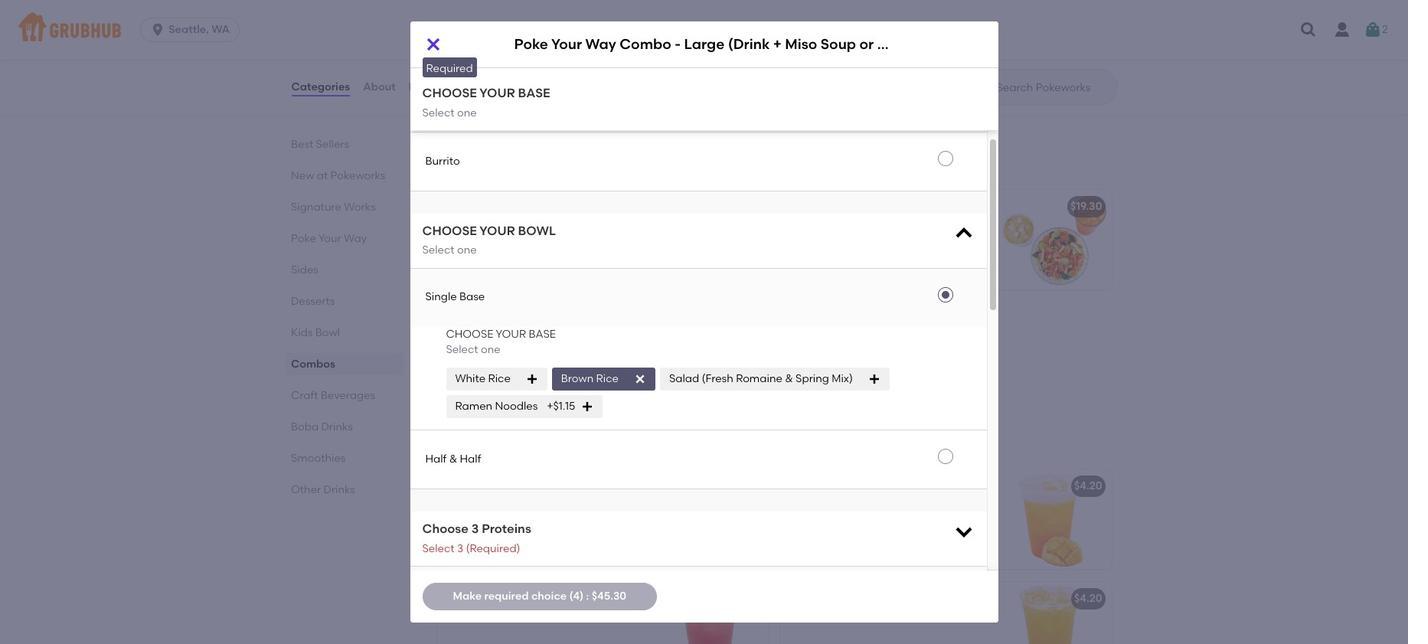 Task type: locate. For each thing, give the bounding box(es) containing it.
way up the three proteins with your choice of mix ins, toppings, and flavor.
[[501, 313, 524, 326]]

2 vertical spatial choose your base select one
[[446, 327, 556, 356]]

ins, right base,
[[856, 237, 873, 250]]

1 horizontal spatial pokeworks
[[506, 101, 560, 114]]

bowl right the kids
[[315, 326, 340, 339]]

1 horizontal spatial &
[[785, 372, 793, 385]]

svg image for brown rice
[[634, 373, 646, 385]]

or inside the chicken or tofu with white rice, sweet corn, mandarin orange, edamame, surimi salad, wonton crisps, and pokeworks classic
[[492, 55, 503, 68]]

2 vertical spatial combo
[[527, 313, 566, 326]]

single
[[425, 291, 457, 304]]

rice right brown
[[596, 372, 619, 385]]

-
[[675, 36, 681, 53], [568, 313, 573, 326]]

choice
[[942, 222, 977, 235], [573, 334, 609, 347], [531, 590, 567, 603]]

0 vertical spatial ins,
[[856, 237, 873, 250]]

pokeworks down surimi
[[506, 101, 560, 114]]

0 horizontal spatial svg image
[[634, 373, 646, 385]]

0 vertical spatial combo
[[620, 36, 671, 53]]

1 vertical spatial poke your way combo - large (drink + miso soup or kettle chips)
[[447, 313, 789, 326]]

1 vertical spatial large
[[575, 313, 606, 326]]

2 vertical spatial with
[[524, 334, 546, 347]]

0 vertical spatial flavor.
[[790, 253, 821, 266]]

three proteins with your choice of mix ins, toppings, and flavor.
[[447, 334, 621, 363]]

kettle
[[877, 36, 918, 53], [690, 200, 721, 213], [722, 313, 752, 326]]

classic
[[563, 101, 600, 114]]

lemonade left '(4)'
[[508, 592, 564, 605]]

toppings, right mix- in the right top of the page
[[876, 237, 925, 250]]

base up '+$1.15'
[[529, 327, 556, 340]]

your up white
[[551, 36, 582, 53]]

proteins right three
[[479, 334, 521, 347]]

1 horizontal spatial proteins
[[848, 222, 890, 235]]

2 vertical spatial poke
[[447, 313, 473, 326]]

choose your base select one up corn,
[[422, 28, 550, 62]]

1 horizontal spatial 2
[[1382, 23, 1388, 36]]

drinks for other drinks
[[323, 483, 355, 496]]

1 vertical spatial and
[[927, 237, 948, 250]]

choose up "mix" at the bottom
[[446, 327, 493, 340]]

bowl
[[518, 223, 556, 238]]

combos
[[435, 154, 502, 173], [291, 358, 335, 371]]

proteins up mix- in the right top of the page
[[848, 222, 890, 235]]

choose your base select one
[[422, 28, 550, 62], [422, 86, 550, 119], [446, 327, 556, 356]]

2 $19.30 from the left
[[1071, 200, 1102, 213]]

$4.20 for "mango lemonade" image
[[1074, 480, 1102, 493]]

toppings, inside mix up to 2 proteins with your choice of base, mix-ins, toppings, and flavor.
[[876, 237, 925, 250]]

- up the three proteins with your choice of mix ins, toppings, and flavor.
[[568, 313, 573, 326]]

pokeworks inside the chicken or tofu with white rice, sweet corn, mandarin orange, edamame, surimi salad, wonton crisps, and pokeworks classic
[[506, 101, 560, 114]]

reviews button
[[408, 60, 452, 115]]

your down base
[[475, 313, 498, 326]]

0 horizontal spatial -
[[568, 313, 573, 326]]

ins, inside the three proteins with your choice of mix ins, toppings, and flavor.
[[468, 350, 485, 363]]

and inside the chicken or tofu with white rice, sweet corn, mandarin orange, edamame, surimi salad, wonton crisps, and pokeworks classic
[[482, 101, 503, 114]]

2 vertical spatial way
[[501, 313, 524, 326]]

1 vertical spatial of
[[611, 334, 621, 347]]

0 vertical spatial bowl
[[425, 95, 450, 108]]

1 horizontal spatial toppings,
[[876, 237, 925, 250]]

0 horizontal spatial kettle
[[690, 200, 721, 213]]

proteins
[[848, 222, 890, 235], [479, 334, 521, 347]]

0 horizontal spatial bowl
[[315, 326, 340, 339]]

1 vertical spatial ins,
[[468, 350, 485, 363]]

$4.20 for lilikoi green tea "image"
[[1074, 592, 1102, 605]]

lemonade up proteins
[[479, 480, 536, 493]]

- up bowl 'button' at the top of the page
[[675, 36, 681, 53]]

2 inside button
[[1382, 23, 1388, 36]]

with up 'mandarin'
[[528, 55, 550, 68]]

2 button
[[1364, 16, 1388, 44]]

drinks right other
[[323, 483, 355, 496]]

+
[[755, 33, 762, 46], [773, 36, 782, 53], [612, 200, 618, 213], [755, 200, 762, 213], [643, 313, 649, 326]]

and
[[482, 101, 503, 114], [927, 237, 948, 250], [539, 350, 559, 363]]

or
[[860, 36, 874, 53], [492, 55, 503, 68], [677, 200, 688, 213], [708, 313, 719, 326]]

poke up sides
[[291, 232, 316, 245]]

with right to
[[893, 222, 914, 235]]

$19.30 +
[[724, 200, 762, 213]]

choice inside mix up to 2 proteins with your choice of base, mix-ins, toppings, and flavor.
[[942, 222, 977, 235]]

0 horizontal spatial proteins
[[479, 334, 521, 347]]

1 vertical spatial your
[[548, 334, 571, 347]]

3 up the (required)
[[471, 522, 479, 536]]

lemonade for strawberry lemonade
[[508, 592, 564, 605]]

combo
[[620, 36, 671, 53], [536, 200, 575, 213], [527, 313, 566, 326]]

mandarin
[[509, 70, 560, 83]]

spring
[[796, 372, 829, 385]]

& up lilikoi on the left of the page
[[449, 453, 457, 466]]

mango lemonade image
[[997, 470, 1112, 569]]

0 vertical spatial pokeworks
[[506, 101, 560, 114]]

boba drinks
[[291, 420, 352, 433]]

svg image inside 2 button
[[1364, 21, 1382, 39]]

0 vertical spatial &
[[785, 372, 793, 385]]

way
[[585, 36, 616, 53], [343, 232, 366, 245], [501, 313, 524, 326]]

categories
[[291, 80, 350, 93]]

0 horizontal spatial works
[[344, 201, 375, 214]]

flavor. down base,
[[790, 253, 821, 266]]

with inside mix up to 2 proteins with your choice of base, mix-ins, toppings, and flavor.
[[893, 222, 914, 235]]

$19.30 for $19.30 +
[[724, 200, 755, 213]]

rice
[[488, 372, 511, 385], [596, 372, 619, 385]]

svg image
[[1300, 21, 1318, 39], [1364, 21, 1382, 39], [150, 22, 165, 38], [424, 35, 442, 54], [953, 223, 974, 244], [526, 373, 538, 385], [581, 401, 594, 413]]

0 vertical spatial miso
[[785, 36, 817, 53]]

1 vertical spatial toppings,
[[487, 350, 536, 363]]

of
[[790, 237, 800, 250], [611, 334, 621, 347]]

strawberry lemonade
[[447, 592, 564, 605]]

combos down crisps,
[[435, 154, 502, 173]]

poke your way combo - large (drink + miso soup or kettle chips)
[[514, 36, 967, 53], [447, 313, 789, 326]]

one
[[457, 49, 477, 62], [457, 106, 477, 119], [457, 244, 477, 257], [481, 343, 501, 356]]

half up choose
[[425, 453, 447, 466]]

with inside the chicken or tofu with white rice, sweet corn, mandarin orange, edamame, surimi salad, wonton crisps, and pokeworks classic
[[528, 55, 550, 68]]

works for signature works combo (drink + miso soup or kettle chips)
[[501, 200, 533, 213]]

choose up single base on the top of page
[[422, 223, 477, 238]]

romaine
[[736, 372, 783, 385]]

(drink
[[728, 36, 770, 53], [577, 200, 609, 213], [609, 313, 640, 326]]

0 horizontal spatial half
[[425, 453, 447, 466]]

way down signature works
[[343, 232, 366, 245]]

bowl inside 'button'
[[425, 95, 450, 108]]

1 vertical spatial soup
[[647, 200, 674, 213]]

new at pokeworks
[[291, 169, 385, 182]]

0 horizontal spatial rice
[[488, 372, 511, 385]]

0 horizontal spatial &
[[449, 453, 457, 466]]

works
[[501, 200, 533, 213], [344, 201, 375, 214]]

0 horizontal spatial poke
[[291, 232, 316, 245]]

0 horizontal spatial ins,
[[468, 350, 485, 363]]

tofu
[[505, 55, 526, 68]]

1 vertical spatial chips)
[[724, 200, 758, 213]]

0 horizontal spatial 3
[[457, 542, 463, 555]]

2 vertical spatial and
[[539, 350, 559, 363]]

1 horizontal spatial rice
[[596, 372, 619, 385]]

bowl
[[425, 95, 450, 108], [315, 326, 340, 339]]

select up single
[[422, 244, 455, 257]]

rice up the ramen noodles
[[488, 372, 511, 385]]

toppings, inside the three proteins with your choice of mix ins, toppings, and flavor.
[[487, 350, 536, 363]]

lemonade inside button
[[508, 592, 564, 605]]

0 vertical spatial of
[[790, 237, 800, 250]]

ins, right "mix" at the bottom
[[468, 350, 485, 363]]

signature up 'choose your bowl select one'
[[447, 200, 498, 213]]

works down the "new at pokeworks"
[[344, 201, 375, 214]]

poke up three
[[447, 313, 473, 326]]

0 horizontal spatial flavor.
[[562, 350, 593, 363]]

your inside 'choose your bowl select one'
[[480, 223, 515, 238]]

1 horizontal spatial choice
[[573, 334, 609, 347]]

2 vertical spatial kettle
[[722, 313, 752, 326]]

1 horizontal spatial your
[[475, 313, 498, 326]]

lemonade right mango
[[829, 480, 886, 493]]

lemonade for lilikoi lemonade
[[479, 480, 536, 493]]

3 down choose
[[457, 542, 463, 555]]

proteins
[[482, 522, 531, 536]]

choose inside 'choose your bowl select one'
[[422, 223, 477, 238]]

0 horizontal spatial large
[[575, 313, 606, 326]]

+$1.15
[[547, 400, 575, 413]]

of down mix
[[790, 237, 800, 250]]

strawberry lemonade button
[[438, 582, 768, 644]]

works up the bowl
[[501, 200, 533, 213]]

base down 'mandarin'
[[518, 86, 550, 100]]

0 horizontal spatial 2
[[839, 222, 845, 235]]

1 vertical spatial (drink
[[577, 200, 609, 213]]

2 horizontal spatial way
[[585, 36, 616, 53]]

3
[[471, 522, 479, 536], [457, 542, 463, 555]]

base,
[[803, 237, 831, 250]]

choose up chicken
[[422, 28, 477, 43]]

1 horizontal spatial signature
[[447, 200, 498, 213]]

and inside mix up to 2 proteins with your choice of base, mix-ins, toppings, and flavor.
[[927, 237, 948, 250]]

chips)
[[921, 36, 967, 53], [724, 200, 758, 213], [755, 313, 789, 326]]

2
[[1382, 23, 1388, 36], [839, 222, 845, 235]]

0 horizontal spatial pokeworks
[[330, 169, 385, 182]]

kids
[[291, 326, 312, 339]]

base up 'tofu'
[[518, 28, 550, 43]]

burrito
[[425, 154, 460, 167]]

poke your way combo - large (drink + miso soup or kettle chips) up brown rice on the bottom left
[[447, 313, 789, 326]]

choice inside the three proteins with your choice of mix ins, toppings, and flavor.
[[573, 334, 609, 347]]

0 vertical spatial soup
[[821, 36, 856, 53]]

large left $7.80
[[684, 36, 725, 53]]

drinks down craft beverages
[[321, 420, 352, 433]]

rice,
[[584, 55, 606, 68]]

svg image for salad (fresh romaine & spring mix)
[[868, 373, 881, 385]]

signature works combo (drink + miso soup or kettle chips)
[[447, 200, 758, 213]]

ramen noodles
[[455, 400, 538, 413]]

your down signature works
[[318, 232, 341, 245]]

1 horizontal spatial svg image
[[868, 373, 881, 385]]

choose your base select one up white rice
[[446, 327, 556, 356]]

signature down at
[[291, 201, 341, 214]]

white
[[455, 372, 486, 385]]

2 rice from the left
[[596, 372, 619, 385]]

poke your way combo - large (drink + miso soup or kettle chips) up bowl 'button' at the top of the page
[[514, 36, 967, 53]]

other
[[291, 483, 321, 496]]

craft beverages
[[291, 389, 375, 402]]

&
[[785, 372, 793, 385], [449, 453, 457, 466]]

required
[[426, 62, 473, 75]]

poke up 'tofu'
[[514, 36, 548, 53]]

other drinks
[[291, 483, 355, 496]]

1 horizontal spatial half
[[460, 453, 481, 466]]

your
[[917, 222, 940, 235], [548, 334, 571, 347]]

main navigation navigation
[[0, 0, 1408, 60]]

1 vertical spatial poke
[[291, 232, 316, 245]]

0 vertical spatial toppings,
[[876, 237, 925, 250]]

signature
[[447, 200, 498, 213], [291, 201, 341, 214]]

lemonade
[[479, 480, 536, 493], [829, 480, 886, 493], [508, 592, 564, 605]]

$4.20 inside button
[[1074, 592, 1102, 605]]

1 horizontal spatial miso
[[652, 313, 676, 326]]

with
[[528, 55, 550, 68], [893, 222, 914, 235], [524, 334, 546, 347]]

toppings, up white rice
[[487, 350, 536, 363]]

your
[[551, 36, 582, 53], [318, 232, 341, 245], [475, 313, 498, 326]]

(4)
[[569, 590, 584, 603]]

flavor. up brown
[[562, 350, 593, 363]]

toppings,
[[876, 237, 925, 250], [487, 350, 536, 363]]

your inside mix up to 2 proteins with your choice of base, mix-ins, toppings, and flavor.
[[917, 222, 940, 235]]

0 vertical spatial -
[[675, 36, 681, 53]]

0 horizontal spatial $19.30
[[724, 200, 755, 213]]

half
[[425, 453, 447, 466], [460, 453, 481, 466]]

about button
[[362, 60, 396, 115]]

1 vertical spatial bowl
[[315, 326, 340, 339]]

mix-
[[834, 237, 856, 250]]

svg image
[[634, 373, 646, 385], [868, 373, 881, 385], [953, 521, 974, 542]]

choose your base select one down corn,
[[422, 86, 550, 119]]

1 horizontal spatial $19.30
[[1071, 200, 1102, 213]]

1 $19.30 from the left
[[724, 200, 755, 213]]

poke
[[514, 36, 548, 53], [291, 232, 316, 245], [447, 313, 473, 326]]

1 horizontal spatial kettle
[[722, 313, 752, 326]]

pokeworks
[[506, 101, 560, 114], [330, 169, 385, 182]]

half up lilikoi on the left of the page
[[460, 453, 481, 466]]

2 horizontal spatial choice
[[942, 222, 977, 235]]

1 vertical spatial 2
[[839, 222, 845, 235]]

pokeworks right at
[[330, 169, 385, 182]]

mix)
[[832, 372, 853, 385]]

0 vertical spatial and
[[482, 101, 503, 114]]

0 vertical spatial combos
[[435, 154, 502, 173]]

flavor.
[[790, 253, 821, 266], [562, 350, 593, 363]]

one up "required"
[[457, 49, 477, 62]]

your down corn,
[[480, 86, 515, 100]]

with up noodles at the left bottom
[[524, 334, 546, 347]]

single base button
[[410, 268, 987, 327]]

half & half
[[425, 453, 481, 466]]

of up brown rice on the bottom left
[[611, 334, 621, 347]]

0 horizontal spatial of
[[611, 334, 621, 347]]

your left the bowl
[[480, 223, 515, 238]]

desserts
[[291, 295, 335, 308]]

large up brown rice on the bottom left
[[575, 313, 606, 326]]

2 inside mix up to 2 proteins with your choice of base, mix-ins, toppings, and flavor.
[[839, 222, 845, 235]]

select down choose
[[422, 542, 455, 555]]

1 horizontal spatial 3
[[471, 522, 479, 536]]

0 horizontal spatial miso
[[621, 200, 645, 213]]

2 horizontal spatial kettle
[[877, 36, 918, 53]]

poke your way
[[291, 232, 366, 245]]

way up rice,
[[585, 36, 616, 53]]

1 vertical spatial proteins
[[479, 334, 521, 347]]

poke your way combo - large (drink + miso soup or kettle chips) image
[[654, 303, 768, 402]]

of inside the three proteins with your choice of mix ins, toppings, and flavor.
[[611, 334, 621, 347]]

0 vertical spatial drinks
[[321, 420, 352, 433]]

0 vertical spatial large
[[684, 36, 725, 53]]

& left spring
[[785, 372, 793, 385]]

0 vertical spatial way
[[585, 36, 616, 53]]

one up base
[[457, 244, 477, 257]]

1 rice from the left
[[488, 372, 511, 385]]

0 horizontal spatial and
[[482, 101, 503, 114]]

select
[[422, 49, 455, 62], [422, 106, 455, 119], [422, 244, 455, 257], [446, 343, 478, 356], [422, 542, 455, 555]]

base
[[518, 28, 550, 43], [518, 86, 550, 100], [529, 327, 556, 340]]

proteins inside mix up to 2 proteins with your choice of base, mix-ins, toppings, and flavor.
[[848, 222, 890, 235]]

soup
[[821, 36, 856, 53], [647, 200, 674, 213], [679, 313, 706, 326]]

1 vertical spatial your
[[318, 232, 341, 245]]

salad,
[[540, 86, 572, 99]]

combos down kids bowl
[[291, 358, 335, 371]]

1 vertical spatial &
[[449, 453, 457, 466]]

1 vertical spatial miso
[[621, 200, 645, 213]]

0 vertical spatial choice
[[942, 222, 977, 235]]

bowl down reviews
[[425, 95, 450, 108]]



Task type: describe. For each thing, give the bounding box(es) containing it.
0 horizontal spatial way
[[343, 232, 366, 245]]

new
[[291, 169, 314, 182]]

works for signature works
[[344, 201, 375, 214]]

make required choice (4) : $45.30
[[453, 590, 627, 603]]

(fresh
[[702, 372, 733, 385]]

flavor. inside the three proteins with your choice of mix ins, toppings, and flavor.
[[562, 350, 593, 363]]

2 vertical spatial (drink
[[609, 313, 640, 326]]

0 vertical spatial kettle
[[877, 36, 918, 53]]

$4.20 for lilikoi lemonade 'image'
[[731, 480, 759, 493]]

sweet
[[447, 70, 477, 83]]

choose 3 proteins select 3 (required)
[[422, 522, 531, 555]]

2 vertical spatial choice
[[531, 590, 567, 603]]

select up "required"
[[422, 49, 455, 62]]

0 vertical spatial poke your way combo - large (drink + miso soup or kettle chips)
[[514, 36, 967, 53]]

signature works
[[291, 201, 375, 214]]

1 vertical spatial choose your base select one
[[422, 86, 550, 119]]

1 horizontal spatial combos
[[435, 154, 502, 173]]

select up white
[[446, 343, 478, 356]]

orange,
[[562, 70, 603, 83]]

signature for signature works combo (drink + miso soup or kettle chips)
[[447, 200, 498, 213]]

2 vertical spatial your
[[475, 313, 498, 326]]

:
[[586, 590, 589, 603]]

select inside 'choose your bowl select one'
[[422, 244, 455, 257]]

1 vertical spatial base
[[518, 86, 550, 100]]

Search Pokeworks search field
[[995, 80, 1112, 95]]

$7.80
[[729, 33, 755, 46]]

0 vertical spatial chips)
[[921, 36, 967, 53]]

lilikoi lemonade
[[447, 480, 536, 493]]

$4.20 button
[[781, 582, 1112, 644]]

2 horizontal spatial svg image
[[953, 521, 974, 542]]

edamame,
[[447, 86, 504, 99]]

bowl button
[[410, 73, 987, 131]]

$7.80 +
[[729, 33, 762, 46]]

noodles
[[495, 400, 538, 413]]

1 horizontal spatial way
[[501, 313, 524, 326]]

select down reviews
[[422, 106, 455, 119]]

rice for white rice
[[488, 372, 511, 385]]

& inside button
[[449, 453, 457, 466]]

2 half from the left
[[460, 453, 481, 466]]

half & half button
[[410, 430, 987, 489]]

0 vertical spatial choose your base select one
[[422, 28, 550, 62]]

rice for brown rice
[[596, 372, 619, 385]]

kids bowl image
[[654, 23, 768, 123]]

2 horizontal spatial soup
[[821, 36, 856, 53]]

white
[[553, 55, 581, 68]]

choose
[[422, 522, 469, 536]]

best
[[291, 138, 313, 151]]

1 vertical spatial pokeworks
[[330, 169, 385, 182]]

mix
[[447, 350, 465, 363]]

one down edamame,
[[457, 106, 477, 119]]

make
[[453, 590, 482, 603]]

lilikoi green tea image
[[997, 582, 1112, 644]]

1 horizontal spatial -
[[675, 36, 681, 53]]

select inside choose 3 proteins select 3 (required)
[[422, 542, 455, 555]]

signature for signature works
[[291, 201, 341, 214]]

one up white rice
[[481, 343, 501, 356]]

your right three
[[496, 327, 526, 340]]

1 vertical spatial -
[[568, 313, 573, 326]]

2 vertical spatial chips)
[[755, 313, 789, 326]]

1 vertical spatial 3
[[457, 542, 463, 555]]

1 horizontal spatial soup
[[679, 313, 706, 326]]

brown rice
[[561, 372, 619, 385]]

and inside the three proteins with your choice of mix ins, toppings, and flavor.
[[539, 350, 559, 363]]

proteins inside the three proteins with your choice of mix ins, toppings, and flavor.
[[479, 334, 521, 347]]

three
[[447, 334, 477, 347]]

0 horizontal spatial soup
[[647, 200, 674, 213]]

sides
[[291, 263, 318, 276]]

0 vertical spatial your
[[551, 36, 582, 53]]

1 horizontal spatial poke
[[447, 313, 473, 326]]

(required)
[[466, 542, 520, 555]]

beverages
[[320, 389, 375, 402]]

1 vertical spatial combos
[[291, 358, 335, 371]]

reviews
[[409, 80, 451, 93]]

sellers
[[316, 138, 349, 151]]

salad (fresh romaine & spring mix)
[[669, 372, 853, 385]]

lilikoi lemonade image
[[654, 470, 768, 569]]

strawberry
[[447, 592, 505, 605]]

chicken or tofu with white rice, sweet corn, mandarin orange, edamame, surimi salad, wonton crisps, and pokeworks classic
[[447, 55, 613, 114]]

0 vertical spatial poke
[[514, 36, 548, 53]]

surimi
[[507, 86, 538, 99]]

poke your way combo - regular (drink + miso soup or kettle chips) image
[[997, 190, 1112, 290]]

2 horizontal spatial miso
[[785, 36, 817, 53]]

lemonade for mango lemonade
[[829, 480, 886, 493]]

seattle,
[[169, 23, 209, 36]]

1 horizontal spatial large
[[684, 36, 725, 53]]

choose your bowl select one
[[422, 223, 556, 257]]

1 vertical spatial combo
[[536, 200, 575, 213]]

boba
[[291, 420, 318, 433]]

with inside the three proteins with your choice of mix ins, toppings, and flavor.
[[524, 334, 546, 347]]

mango
[[790, 480, 827, 493]]

ins, inside mix up to 2 proteins with your choice of base, mix-ins, toppings, and flavor.
[[856, 237, 873, 250]]

0 vertical spatial (drink
[[728, 36, 770, 53]]

1 vertical spatial kettle
[[690, 200, 721, 213]]

at
[[316, 169, 328, 182]]

your inside the three proteins with your choice of mix ins, toppings, and flavor.
[[548, 334, 571, 347]]

drinks for boba drinks
[[321, 420, 352, 433]]

2 vertical spatial base
[[529, 327, 556, 340]]

$45.30
[[592, 590, 627, 603]]

single base
[[425, 291, 485, 304]]

of inside mix up to 2 proteins with your choice of base, mix-ins, toppings, and flavor.
[[790, 237, 800, 250]]

required
[[484, 590, 529, 603]]

svg image inside seattle, wa button
[[150, 22, 165, 38]]

best sellers
[[291, 138, 349, 151]]

mix up to 2 proteins with your choice of base, mix-ins, toppings, and flavor.
[[790, 222, 977, 266]]

$19.30 for $19.30
[[1071, 200, 1102, 213]]

burrito button
[[410, 132, 987, 190]]

one inside 'choose your bowl select one'
[[457, 244, 477, 257]]

seattle, wa button
[[140, 18, 246, 42]]

crisps,
[[447, 101, 480, 114]]

kids bowl
[[291, 326, 340, 339]]

ramen
[[455, 400, 492, 413]]

corn,
[[480, 70, 506, 83]]

up
[[810, 222, 823, 235]]

to
[[826, 222, 837, 235]]

about
[[363, 80, 396, 93]]

your up 'tofu'
[[480, 28, 515, 43]]

mango lemonade
[[790, 480, 886, 493]]

seattle, wa
[[169, 23, 230, 36]]

brown
[[561, 372, 594, 385]]

white rice
[[455, 372, 511, 385]]

chicken
[[447, 55, 489, 68]]

1 half from the left
[[425, 453, 447, 466]]

base
[[459, 291, 485, 304]]

lilikoi
[[447, 480, 477, 493]]

choose up crisps,
[[422, 86, 477, 100]]

craft
[[291, 389, 318, 402]]

signature works combo (drink + miso soup or kettle chips) image
[[654, 190, 768, 290]]

flavor. inside mix up to 2 proteins with your choice of base, mix-ins, toppings, and flavor.
[[790, 253, 821, 266]]

strawberry lemonade image
[[654, 582, 768, 644]]

2 vertical spatial miso
[[652, 313, 676, 326]]

smoothies
[[291, 452, 345, 465]]

wonton
[[574, 86, 613, 99]]

0 vertical spatial base
[[518, 28, 550, 43]]

wa
[[212, 23, 230, 36]]

categories button
[[291, 60, 351, 115]]

salad
[[669, 372, 699, 385]]

mix
[[790, 222, 807, 235]]



Task type: vqa. For each thing, say whether or not it's contained in the screenshot.
middle Kettle
yes



